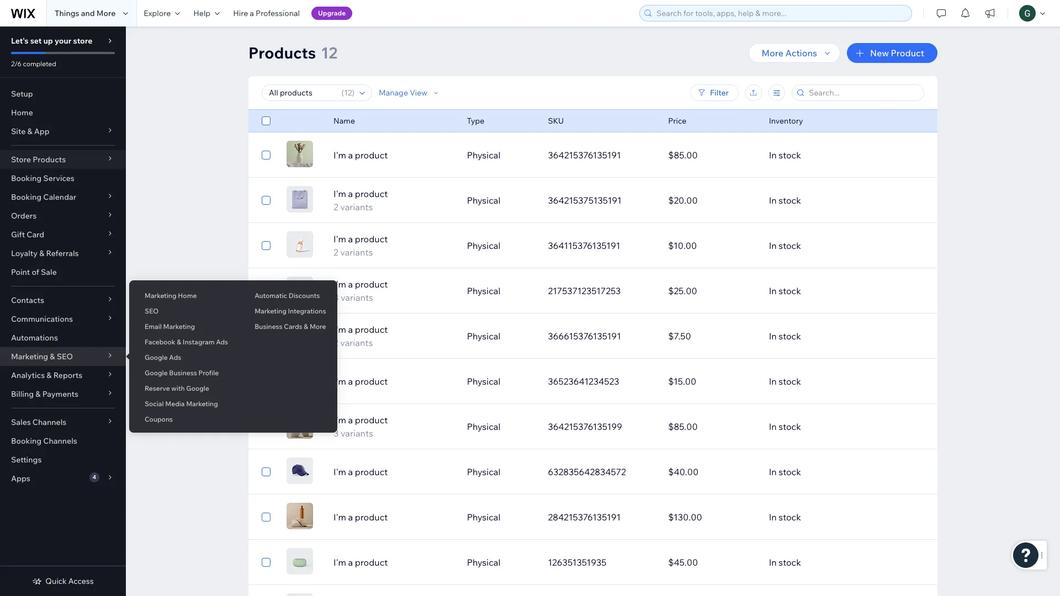 Task type: vqa. For each thing, say whether or not it's contained in the screenshot.
the middle plan
no



Task type: describe. For each thing, give the bounding box(es) containing it.
i'm a product 3 variants for 364215376135199
[[334, 415, 388, 439]]

in stock for 364215376135199
[[769, 421, 801, 432]]

in for 284215376135191
[[769, 512, 777, 523]]

(
[[342, 88, 344, 98]]

instagram
[[183, 338, 215, 346]]

booking channels link
[[0, 432, 126, 451]]

7 i'm from the top
[[334, 415, 346, 426]]

364115376135191 link
[[541, 233, 662, 259]]

4 product from the top
[[355, 279, 388, 290]]

with
[[171, 384, 185, 393]]

help button
[[187, 0, 227, 27]]

$15.00
[[668, 376, 697, 387]]

$85.00 for 364215376135199
[[668, 421, 698, 432]]

i'm a product link for 126351351935
[[327, 556, 460, 569]]

in stock for 126351351935
[[769, 557, 801, 568]]

10 product from the top
[[355, 557, 388, 568]]

coupons link
[[129, 410, 239, 429]]

booking calendar button
[[0, 188, 126, 207]]

in stock link for 632835642834572
[[763, 459, 883, 485]]

store
[[73, 36, 92, 46]]

store products button
[[0, 150, 126, 169]]

manage
[[379, 88, 408, 98]]

hire a professional
[[233, 8, 300, 18]]

gift card
[[11, 230, 44, 240]]

physical for 364115376135191
[[467, 240, 501, 251]]

new product
[[870, 47, 925, 59]]

physical for 364215375135191
[[467, 195, 501, 206]]

4
[[93, 474, 96, 481]]

in stock for 632835642834572
[[769, 467, 801, 478]]

$15.00 link
[[662, 368, 763, 395]]

$25.00 link
[[662, 278, 763, 304]]

billing & payments
[[11, 389, 78, 399]]

$45.00
[[668, 557, 698, 568]]

manage view button
[[379, 88, 441, 98]]

& for seo
[[50, 352, 55, 362]]

$20.00
[[668, 195, 698, 206]]

126351351935 link
[[541, 550, 662, 576]]

stock for 366615376135191
[[779, 331, 801, 342]]

media
[[165, 400, 185, 408]]

type
[[467, 116, 485, 126]]

booking calendar
[[11, 192, 76, 202]]

i'm a product 2 variants for 364115376135191
[[334, 234, 388, 258]]

physical link for 364215376135191
[[460, 142, 541, 168]]

284215376135191 link
[[541, 504, 662, 531]]

professional
[[256, 8, 300, 18]]

2 i'm a product from the top
[[334, 376, 388, 387]]

email marketing
[[145, 323, 195, 331]]

i'm a product for 284215376135191
[[334, 512, 388, 523]]

reserve with google link
[[129, 379, 239, 398]]

)
[[352, 88, 355, 98]]

sidebar element
[[0, 27, 126, 596]]

6 stock from the top
[[779, 376, 801, 387]]

physical for 632835642834572
[[467, 467, 501, 478]]

in for 364115376135191
[[769, 240, 777, 251]]

i'm a product link for 284215376135191
[[327, 511, 460, 524]]

marketing for marketing home
[[145, 292, 177, 300]]

apps
[[11, 474, 30, 484]]

stock for 126351351935
[[779, 557, 801, 568]]

stock for 364215376135191
[[779, 150, 801, 161]]

12 for products 12
[[321, 43, 338, 62]]

2 for 364115376135191
[[334, 247, 338, 258]]

i'm a product link for 632835642834572
[[327, 466, 460, 479]]

physical link for 632835642834572
[[460, 459, 541, 485]]

in stock for 364115376135191
[[769, 240, 801, 251]]

stock for 217537123517253
[[779, 286, 801, 297]]

reports
[[53, 371, 82, 381]]

booking services link
[[0, 169, 126, 188]]

364215375135191 link
[[541, 187, 662, 214]]

6 in stock link from the top
[[763, 368, 883, 395]]

setup
[[11, 89, 33, 99]]

seo inside marketing & seo dropdown button
[[57, 352, 73, 362]]

automations
[[11, 333, 58, 343]]

0 horizontal spatial ads
[[169, 353, 181, 362]]

setup link
[[0, 85, 126, 103]]

& for payments
[[35, 389, 41, 399]]

facebook & instagram ads
[[145, 338, 228, 346]]

google for google ads
[[145, 353, 168, 362]]

social media marketing link
[[129, 395, 239, 414]]

1 i'm from the top
[[334, 150, 346, 161]]

in for 126351351935
[[769, 557, 777, 568]]

$40.00 link
[[662, 459, 763, 485]]

communications
[[11, 314, 73, 324]]

in stock link for 284215376135191
[[763, 504, 883, 531]]

marketing for marketing integrations
[[255, 307, 286, 315]]

$85.00 link for 364215376135191
[[662, 142, 763, 168]]

in stock link for 364115376135191
[[763, 233, 883, 259]]

$130.00
[[668, 512, 702, 523]]

cards
[[284, 323, 302, 331]]

seo inside seo link
[[145, 307, 159, 315]]

i'm a product 2 variants for 366615376135191
[[334, 324, 388, 348]]

point
[[11, 267, 30, 277]]

facebook
[[145, 338, 175, 346]]

6 in from the top
[[769, 376, 777, 387]]

364215375135191
[[548, 195, 622, 206]]

& for referrals
[[39, 249, 44, 258]]

8 product from the top
[[355, 467, 388, 478]]

variants for 364215376135199
[[341, 428, 373, 439]]

in stock link for 217537123517253
[[763, 278, 883, 304]]

quick access button
[[32, 577, 94, 587]]

booking channels
[[11, 436, 77, 446]]

of
[[32, 267, 39, 277]]

more actions
[[762, 47, 817, 59]]

marketing integrations link
[[239, 302, 337, 321]]

view
[[410, 88, 428, 98]]

new product button
[[847, 43, 938, 63]]

0 horizontal spatial more
[[97, 8, 116, 18]]

9 i'm from the top
[[334, 512, 346, 523]]

7 product from the top
[[355, 415, 388, 426]]

google inside reserve with google link
[[186, 384, 209, 393]]

Unsaved view field
[[266, 85, 338, 101]]

36523641234523 link
[[541, 368, 662, 395]]

coupons
[[145, 415, 173, 424]]

2 i'm from the top
[[334, 188, 346, 199]]

366615376135191 link
[[541, 323, 662, 350]]

name
[[334, 116, 355, 126]]

1 product from the top
[[355, 150, 388, 161]]

loyalty
[[11, 249, 38, 258]]

$85.00 for 364215376135191
[[668, 150, 698, 161]]

your
[[55, 36, 71, 46]]

booking for booking channels
[[11, 436, 42, 446]]

$7.50
[[668, 331, 691, 342]]

in stock for 284215376135191
[[769, 512, 801, 523]]

billing
[[11, 389, 34, 399]]

stock for 284215376135191
[[779, 512, 801, 523]]

payments
[[42, 389, 78, 399]]

2 i'm a product link from the top
[[327, 375, 460, 388]]

2/6 completed
[[11, 60, 56, 68]]

email marketing link
[[129, 318, 239, 336]]

sku
[[548, 116, 564, 126]]

physical link for 366615376135191
[[460, 323, 541, 350]]

actions
[[786, 47, 817, 59]]

physical link for 364215375135191
[[460, 187, 541, 214]]

filter button
[[690, 85, 739, 101]]

up
[[43, 36, 53, 46]]

settings link
[[0, 451, 126, 469]]

364215376135199 link
[[541, 414, 662, 440]]

loyalty & referrals
[[11, 249, 79, 258]]

marketing & seo button
[[0, 347, 126, 366]]

app
[[34, 126, 49, 136]]

sales channels
[[11, 418, 66, 427]]

more actions button
[[749, 43, 841, 63]]

3 i'm from the top
[[334, 234, 346, 245]]



Task type: locate. For each thing, give the bounding box(es) containing it.
& right cards
[[304, 323, 308, 331]]

in stock for 364215376135191
[[769, 150, 801, 161]]

physical link for 217537123517253
[[460, 278, 541, 304]]

4 i'm from the top
[[334, 279, 346, 290]]

0 horizontal spatial 12
[[321, 43, 338, 62]]

10 stock from the top
[[779, 557, 801, 568]]

5 product from the top
[[355, 324, 388, 335]]

in stock link for 126351351935
[[763, 550, 883, 576]]

set
[[30, 36, 42, 46]]

1 vertical spatial $85.00 link
[[662, 414, 763, 440]]

product
[[355, 150, 388, 161], [355, 188, 388, 199], [355, 234, 388, 245], [355, 279, 388, 290], [355, 324, 388, 335], [355, 376, 388, 387], [355, 415, 388, 426], [355, 467, 388, 478], [355, 512, 388, 523], [355, 557, 388, 568]]

1 2 from the top
[[334, 202, 338, 213]]

booking
[[11, 173, 42, 183], [11, 192, 42, 202], [11, 436, 42, 446]]

6 i'm from the top
[[334, 376, 346, 387]]

physical for 126351351935
[[467, 557, 501, 568]]

2 vertical spatial i'm a product 2 variants
[[334, 324, 388, 348]]

seo link
[[129, 302, 239, 321]]

2 vertical spatial google
[[186, 384, 209, 393]]

5 i'm a product link from the top
[[327, 556, 460, 569]]

i'm a product link
[[327, 149, 460, 162], [327, 375, 460, 388], [327, 466, 460, 479], [327, 511, 460, 524], [327, 556, 460, 569]]

site
[[11, 126, 26, 136]]

4 stock from the top
[[779, 286, 801, 297]]

quick
[[45, 577, 67, 587]]

3 for 217537123517253
[[334, 292, 339, 303]]

6 product from the top
[[355, 376, 388, 387]]

variants for 366615376135191
[[340, 337, 373, 348]]

3 product from the top
[[355, 234, 388, 245]]

3 i'm a product link from the top
[[327, 466, 460, 479]]

$85.00 link up $40.00 link
[[662, 414, 763, 440]]

& for reports
[[47, 371, 52, 381]]

0 vertical spatial seo
[[145, 307, 159, 315]]

business cards & more link
[[239, 318, 337, 336]]

0 vertical spatial ads
[[216, 338, 228, 346]]

in for 364215376135199
[[769, 421, 777, 432]]

$40.00
[[668, 467, 699, 478]]

4 physical link from the top
[[460, 278, 541, 304]]

stock for 364115376135191
[[779, 240, 801, 251]]

0 vertical spatial 3
[[334, 292, 339, 303]]

0 vertical spatial i'm a product 2 variants
[[334, 188, 388, 213]]

4 i'm a product link from the top
[[327, 511, 460, 524]]

1 physical link from the top
[[460, 142, 541, 168]]

8 in stock from the top
[[769, 467, 801, 478]]

stock for 364215375135191
[[779, 195, 801, 206]]

home inside marketing home link
[[178, 292, 197, 300]]

home inside home link
[[11, 108, 33, 118]]

$10.00 link
[[662, 233, 763, 259]]

physical for 284215376135191
[[467, 512, 501, 523]]

in stock link for 364215376135199
[[763, 414, 883, 440]]

3 physical from the top
[[467, 240, 501, 251]]

1 $85.00 link from the top
[[662, 142, 763, 168]]

marketing for marketing & seo
[[11, 352, 48, 362]]

2 for 364215375135191
[[334, 202, 338, 213]]

1 in stock link from the top
[[763, 142, 883, 168]]

store products
[[11, 155, 66, 165]]

1 i'm a product 2 variants from the top
[[334, 188, 388, 213]]

1 $85.00 from the top
[[668, 150, 698, 161]]

physical link for 364215376135199
[[460, 414, 541, 440]]

physical link for 364115376135191
[[460, 233, 541, 259]]

9 in from the top
[[769, 512, 777, 523]]

9 in stock from the top
[[769, 512, 801, 523]]

2 vertical spatial more
[[310, 323, 326, 331]]

in stock link for 366615376135191
[[763, 323, 883, 350]]

2 2 from the top
[[334, 247, 338, 258]]

home down the 'setup'
[[11, 108, 33, 118]]

google up reserve
[[145, 369, 168, 377]]

1 i'm a product 3 variants from the top
[[334, 279, 388, 303]]

10 physical from the top
[[467, 557, 501, 568]]

discounts
[[289, 292, 320, 300]]

9 product from the top
[[355, 512, 388, 523]]

6 physical link from the top
[[460, 368, 541, 395]]

marketing down reserve with google link
[[186, 400, 218, 408]]

0 vertical spatial business
[[255, 323, 283, 331]]

1 vertical spatial products
[[33, 155, 66, 165]]

booking inside popup button
[[11, 192, 42, 202]]

3 i'm a product 2 variants from the top
[[334, 324, 388, 348]]

marketing inside 'link'
[[255, 307, 286, 315]]

marketing home
[[145, 292, 197, 300]]

3 stock from the top
[[779, 240, 801, 251]]

i'm a product 2 variants
[[334, 188, 388, 213], [334, 234, 388, 258], [334, 324, 388, 348]]

contacts
[[11, 295, 44, 305]]

1 vertical spatial booking
[[11, 192, 42, 202]]

booking up the settings
[[11, 436, 42, 446]]

1 horizontal spatial more
[[310, 323, 326, 331]]

5 stock from the top
[[779, 331, 801, 342]]

google inside google business profile link
[[145, 369, 168, 377]]

2 3 from the top
[[334, 428, 339, 439]]

channels inside popup button
[[32, 418, 66, 427]]

364215376135191 link
[[541, 142, 662, 168]]

8 in stock link from the top
[[763, 459, 883, 485]]

3
[[334, 292, 339, 303], [334, 428, 339, 439]]

10 i'm from the top
[[334, 557, 346, 568]]

1 vertical spatial 2
[[334, 247, 338, 258]]

1 vertical spatial 12
[[344, 88, 352, 98]]

$20.00 link
[[662, 187, 763, 214]]

more
[[97, 8, 116, 18], [762, 47, 784, 59], [310, 323, 326, 331]]

8 physical link from the top
[[460, 459, 541, 485]]

2 for 366615376135191
[[334, 337, 338, 348]]

1 booking from the top
[[11, 173, 42, 183]]

Search... field
[[806, 85, 921, 101]]

point of sale
[[11, 267, 57, 277]]

ads right "instagram"
[[216, 338, 228, 346]]

1 i'm a product from the top
[[334, 150, 388, 161]]

& inside dropdown button
[[50, 352, 55, 362]]

5 i'm from the top
[[334, 324, 346, 335]]

channels for booking channels
[[43, 436, 77, 446]]

5 in from the top
[[769, 331, 777, 342]]

8 physical from the top
[[467, 467, 501, 478]]

0 vertical spatial 12
[[321, 43, 338, 62]]

more left the actions
[[762, 47, 784, 59]]

( 12 )
[[342, 88, 355, 98]]

None checkbox
[[262, 194, 271, 207], [262, 284, 271, 298], [262, 420, 271, 434], [262, 511, 271, 524], [262, 194, 271, 207], [262, 284, 271, 298], [262, 420, 271, 434], [262, 511, 271, 524]]

6 physical from the top
[[467, 376, 501, 387]]

& left reports
[[47, 371, 52, 381]]

automations link
[[0, 329, 126, 347]]

$45.00 link
[[662, 550, 763, 576]]

0 vertical spatial google
[[145, 353, 168, 362]]

in stock for 364215375135191
[[769, 195, 801, 206]]

1 vertical spatial seo
[[57, 352, 73, 362]]

google down profile
[[186, 384, 209, 393]]

google for google business profile
[[145, 369, 168, 377]]

products down professional
[[249, 43, 316, 62]]

marketing up analytics at the left bottom
[[11, 352, 48, 362]]

1 horizontal spatial ads
[[216, 338, 228, 346]]

8 i'm from the top
[[334, 467, 346, 478]]

0 vertical spatial home
[[11, 108, 33, 118]]

facebook & instagram ads link
[[129, 333, 239, 352]]

None checkbox
[[262, 114, 271, 128], [262, 149, 271, 162], [262, 239, 271, 252], [262, 330, 271, 343], [262, 466, 271, 479], [262, 556, 271, 569], [262, 114, 271, 128], [262, 149, 271, 162], [262, 239, 271, 252], [262, 330, 271, 343], [262, 466, 271, 479], [262, 556, 271, 569]]

marketing down automatic
[[255, 307, 286, 315]]

home
[[11, 108, 33, 118], [178, 292, 197, 300]]

2 product from the top
[[355, 188, 388, 199]]

12 up name
[[344, 88, 352, 98]]

marketing
[[145, 292, 177, 300], [255, 307, 286, 315], [163, 323, 195, 331], [11, 352, 48, 362], [186, 400, 218, 408]]

hire
[[233, 8, 248, 18]]

more inside dropdown button
[[762, 47, 784, 59]]

4 variants from the top
[[340, 337, 373, 348]]

email
[[145, 323, 162, 331]]

booking services
[[11, 173, 74, 183]]

more right and in the top left of the page
[[97, 8, 116, 18]]

3 in stock link from the top
[[763, 233, 883, 259]]

physical for 364215376135191
[[467, 150, 501, 161]]

automatic discounts
[[255, 292, 320, 300]]

products
[[249, 43, 316, 62], [33, 155, 66, 165]]

Search for tools, apps, help & more... field
[[653, 6, 909, 21]]

physical for 366615376135191
[[467, 331, 501, 342]]

9 physical link from the top
[[460, 504, 541, 531]]

in for 364215375135191
[[769, 195, 777, 206]]

4 in stock link from the top
[[763, 278, 883, 304]]

in for 632835642834572
[[769, 467, 777, 478]]

0 vertical spatial i'm a product 3 variants
[[334, 279, 388, 303]]

1 horizontal spatial home
[[178, 292, 197, 300]]

9 in stock link from the top
[[763, 504, 883, 531]]

1 horizontal spatial business
[[255, 323, 283, 331]]

217537123517253
[[548, 286, 621, 297]]

$85.00 link for 364215376135199
[[662, 414, 763, 440]]

help
[[193, 8, 211, 18]]

12 for ( 12 )
[[344, 88, 352, 98]]

business cards & more
[[255, 323, 326, 331]]

automatic
[[255, 292, 287, 300]]

in for 217537123517253
[[769, 286, 777, 297]]

google business profile link
[[129, 364, 239, 383]]

hire a professional link
[[227, 0, 306, 27]]

0 vertical spatial products
[[249, 43, 316, 62]]

2 physical from the top
[[467, 195, 501, 206]]

channels
[[32, 418, 66, 427], [43, 436, 77, 446]]

channels up booking channels at the bottom left of the page
[[32, 418, 66, 427]]

in stock for 366615376135191
[[769, 331, 801, 342]]

1 horizontal spatial seo
[[145, 307, 159, 315]]

0 horizontal spatial business
[[169, 369, 197, 377]]

i'm
[[334, 150, 346, 161], [334, 188, 346, 199], [334, 234, 346, 245], [334, 279, 346, 290], [334, 324, 346, 335], [334, 376, 346, 387], [334, 415, 346, 426], [334, 467, 346, 478], [334, 512, 346, 523], [334, 557, 346, 568]]

7 stock from the top
[[779, 421, 801, 432]]

3 for 364215376135199
[[334, 428, 339, 439]]

& for app
[[27, 126, 32, 136]]

business left cards
[[255, 323, 283, 331]]

site & app
[[11, 126, 49, 136]]

& right the billing on the left of the page
[[35, 389, 41, 399]]

analytics & reports
[[11, 371, 82, 381]]

orders button
[[0, 207, 126, 225]]

i'm a product for 364215376135191
[[334, 150, 388, 161]]

variants for 364115376135191
[[340, 247, 373, 258]]

0 vertical spatial more
[[97, 8, 116, 18]]

1 vertical spatial home
[[178, 292, 197, 300]]

in stock link for 364215375135191
[[763, 187, 883, 214]]

10 in stock from the top
[[769, 557, 801, 568]]

10 in stock link from the top
[[763, 550, 883, 576]]

& right loyalty
[[39, 249, 44, 258]]

store
[[11, 155, 31, 165]]

2 i'm a product 2 variants from the top
[[334, 234, 388, 258]]

gift card button
[[0, 225, 126, 244]]

let's set up your store
[[11, 36, 92, 46]]

4 physical from the top
[[467, 286, 501, 297]]

0 horizontal spatial products
[[33, 155, 66, 165]]

in stock for 217537123517253
[[769, 286, 801, 297]]

i'm a product 3 variants for 217537123517253
[[334, 279, 388, 303]]

ads up google business profile on the bottom left of page
[[169, 353, 181, 362]]

2 variants from the top
[[340, 247, 373, 258]]

analytics & reports button
[[0, 366, 126, 385]]

referrals
[[46, 249, 79, 258]]

& right the site
[[27, 126, 32, 136]]

completed
[[23, 60, 56, 68]]

$85.00 link
[[662, 142, 763, 168], [662, 414, 763, 440]]

booking for booking services
[[11, 173, 42, 183]]

booking down store
[[11, 173, 42, 183]]

products up booking services
[[33, 155, 66, 165]]

9 stock from the top
[[779, 512, 801, 523]]

10 in from the top
[[769, 557, 777, 568]]

channels down sales channels popup button
[[43, 436, 77, 446]]

1 in from the top
[[769, 150, 777, 161]]

1 horizontal spatial products
[[249, 43, 316, 62]]

3 2 from the top
[[334, 337, 338, 348]]

0 vertical spatial $85.00 link
[[662, 142, 763, 168]]

physical for 217537123517253
[[467, 286, 501, 297]]

1 vertical spatial i'm a product 3 variants
[[334, 415, 388, 439]]

1 3 from the top
[[334, 292, 339, 303]]

4 in stock from the top
[[769, 286, 801, 297]]

7 physical link from the top
[[460, 414, 541, 440]]

variants for 217537123517253
[[341, 292, 373, 303]]

1 vertical spatial 3
[[334, 428, 339, 439]]

9 physical from the top
[[467, 512, 501, 523]]

1 vertical spatial more
[[762, 47, 784, 59]]

reserve with google
[[145, 384, 209, 393]]

in for 364215376135191
[[769, 150, 777, 161]]

5 in stock link from the top
[[763, 323, 883, 350]]

7 in stock link from the top
[[763, 414, 883, 440]]

3 in from the top
[[769, 240, 777, 251]]

google down facebook on the bottom left of the page
[[145, 353, 168, 362]]

i'm a product for 632835642834572
[[334, 467, 388, 478]]

upgrade
[[318, 9, 346, 17]]

2 physical link from the top
[[460, 187, 541, 214]]

integrations
[[288, 307, 326, 315]]

2 vertical spatial booking
[[11, 436, 42, 446]]

stock for 632835642834572
[[779, 467, 801, 478]]

217537123517253 link
[[541, 278, 662, 304]]

ads
[[216, 338, 228, 346], [169, 353, 181, 362]]

&
[[27, 126, 32, 136], [39, 249, 44, 258], [304, 323, 308, 331], [177, 338, 181, 346], [50, 352, 55, 362], [47, 371, 52, 381], [35, 389, 41, 399]]

& up analytics & reports
[[50, 352, 55, 362]]

marketing up seo link
[[145, 292, 177, 300]]

2 booking from the top
[[11, 192, 42, 202]]

i'm a product 3 variants
[[334, 279, 388, 303], [334, 415, 388, 439]]

seo down automations link
[[57, 352, 73, 362]]

products inside store products dropdown button
[[33, 155, 66, 165]]

1 vertical spatial ads
[[169, 353, 181, 362]]

i'm a product link for 364215376135191
[[327, 149, 460, 162]]

quick access
[[45, 577, 94, 587]]

0 vertical spatial channels
[[32, 418, 66, 427]]

5 physical link from the top
[[460, 323, 541, 350]]

12 down upgrade button
[[321, 43, 338, 62]]

0 vertical spatial $85.00
[[668, 150, 698, 161]]

in for 366615376135191
[[769, 331, 777, 342]]

booking for booking calendar
[[11, 192, 42, 202]]

google inside "google ads" link
[[145, 353, 168, 362]]

10 physical link from the top
[[460, 550, 541, 576]]

physical link for 126351351935
[[460, 550, 541, 576]]

2 horizontal spatial more
[[762, 47, 784, 59]]

& inside dropdown button
[[39, 249, 44, 258]]

i'm a product for 126351351935
[[334, 557, 388, 568]]

1 variants from the top
[[340, 202, 373, 213]]

stock for 364215376135199
[[779, 421, 801, 432]]

1 vertical spatial i'm a product 2 variants
[[334, 234, 388, 258]]

$85.00 down price
[[668, 150, 698, 161]]

home up seo link
[[178, 292, 197, 300]]

0 horizontal spatial seo
[[57, 352, 73, 362]]

marketing inside dropdown button
[[11, 352, 48, 362]]

physical for 364215376135199
[[467, 421, 501, 432]]

3 i'm a product from the top
[[334, 467, 388, 478]]

36523641234523
[[548, 376, 619, 387]]

5 in stock from the top
[[769, 331, 801, 342]]

$25.00
[[668, 286, 697, 297]]

1 horizontal spatial 12
[[344, 88, 352, 98]]

automatic discounts link
[[239, 287, 337, 305]]

12
[[321, 43, 338, 62], [344, 88, 352, 98]]

sales
[[11, 418, 31, 427]]

calendar
[[43, 192, 76, 202]]

google business profile
[[145, 369, 219, 377]]

1 vertical spatial channels
[[43, 436, 77, 446]]

3 variants from the top
[[341, 292, 373, 303]]

4 i'm a product from the top
[[334, 512, 388, 523]]

$85.00 link up $20.00 "link"
[[662, 142, 763, 168]]

5 variants from the top
[[341, 428, 373, 439]]

channels for sales channels
[[32, 418, 66, 427]]

7 in stock from the top
[[769, 421, 801, 432]]

3 booking from the top
[[11, 436, 42, 446]]

0 vertical spatial 2
[[334, 202, 338, 213]]

i'm a product 2 variants for 364215375135191
[[334, 188, 388, 213]]

2/6
[[11, 60, 21, 68]]

marketing & seo
[[11, 352, 73, 362]]

marketing down seo link
[[163, 323, 195, 331]]

more down integrations
[[310, 323, 326, 331]]

8 in from the top
[[769, 467, 777, 478]]

marketing integrations
[[255, 307, 326, 315]]

physical link for 284215376135191
[[460, 504, 541, 531]]

2 i'm a product 3 variants from the top
[[334, 415, 388, 439]]

business down "google ads" link
[[169, 369, 197, 377]]

$85.00
[[668, 150, 698, 161], [668, 421, 698, 432]]

in
[[769, 150, 777, 161], [769, 195, 777, 206], [769, 240, 777, 251], [769, 286, 777, 297], [769, 331, 777, 342], [769, 376, 777, 387], [769, 421, 777, 432], [769, 467, 777, 478], [769, 512, 777, 523], [769, 557, 777, 568]]

3 in stock from the top
[[769, 240, 801, 251]]

2 vertical spatial 2
[[334, 337, 338, 348]]

booking up orders
[[11, 192, 42, 202]]

1 vertical spatial business
[[169, 369, 197, 377]]

5 physical from the top
[[467, 331, 501, 342]]

2
[[334, 202, 338, 213], [334, 247, 338, 258], [334, 337, 338, 348]]

0 vertical spatial booking
[[11, 173, 42, 183]]

reserve
[[145, 384, 170, 393]]

$85.00 up $40.00
[[668, 421, 698, 432]]

& down email marketing link
[[177, 338, 181, 346]]

seo up the email
[[145, 307, 159, 315]]

2 stock from the top
[[779, 195, 801, 206]]

stock
[[779, 150, 801, 161], [779, 195, 801, 206], [779, 240, 801, 251], [779, 286, 801, 297], [779, 331, 801, 342], [779, 376, 801, 387], [779, 421, 801, 432], [779, 467, 801, 478], [779, 512, 801, 523], [779, 557, 801, 568]]

4 in from the top
[[769, 286, 777, 297]]

& for instagram
[[177, 338, 181, 346]]

social
[[145, 400, 164, 408]]

$7.50 link
[[662, 323, 763, 350]]

1 vertical spatial $85.00
[[668, 421, 698, 432]]

0 horizontal spatial home
[[11, 108, 33, 118]]

1 stock from the top
[[779, 150, 801, 161]]

variants for 364215375135191
[[340, 202, 373, 213]]

7 in from the top
[[769, 421, 777, 432]]

5 i'm a product from the top
[[334, 557, 388, 568]]

6 in stock from the top
[[769, 376, 801, 387]]

1 i'm a product link from the top
[[327, 149, 460, 162]]

2 $85.00 from the top
[[668, 421, 698, 432]]

in stock link for 364215376135191
[[763, 142, 883, 168]]

1 vertical spatial google
[[145, 369, 168, 377]]



